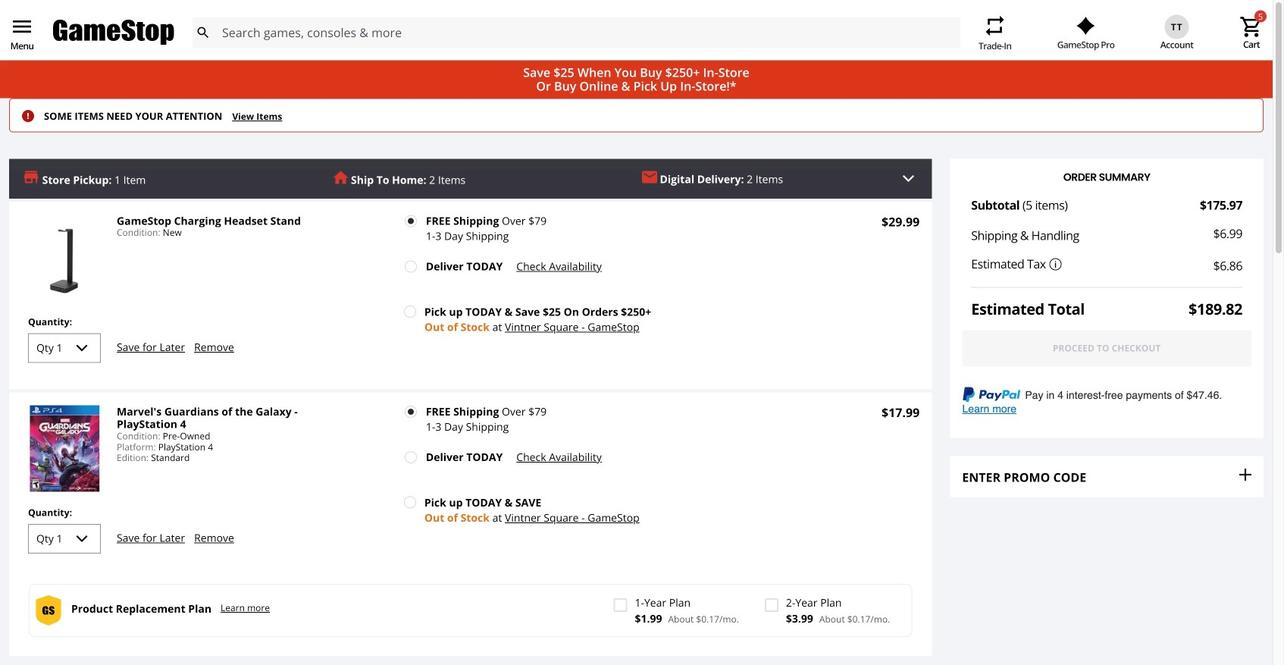 Task type: locate. For each thing, give the bounding box(es) containing it.
drop down arrow image
[[903, 175, 915, 183]]

gamestop image
[[53, 18, 174, 47]]

gamestop charging headset stand image
[[21, 214, 108, 301]]

gamestop pro icon image
[[1077, 17, 1096, 35]]

Search games, consoles & more search field
[[222, 17, 934, 48]]

None search field
[[192, 17, 961, 48]]



Task type: describe. For each thing, give the bounding box(es) containing it.
marvel&#39;s guardians of the galaxy - playstation 4 image
[[21, 405, 108, 492]]



Task type: vqa. For each thing, say whether or not it's contained in the screenshot.
alt1 Image
no



